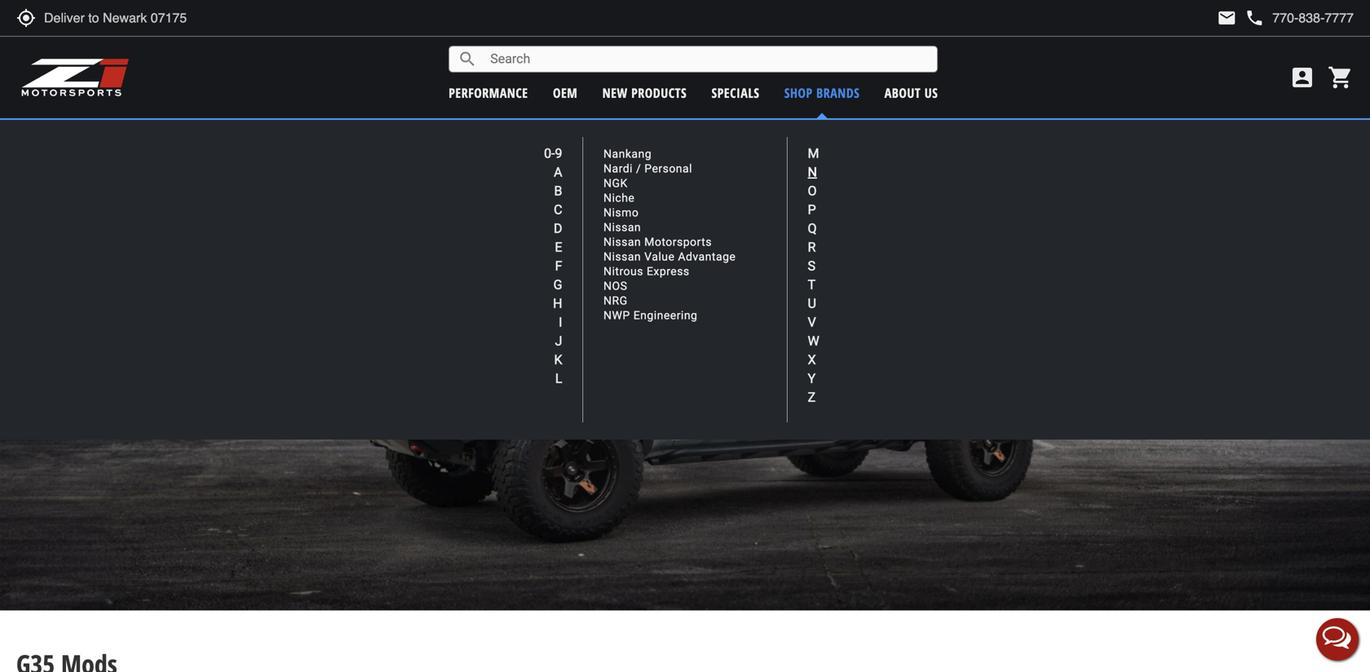 Task type: describe. For each thing, give the bounding box(es) containing it.
nismo
[[604, 206, 639, 219]]

new
[[603, 84, 628, 102]]

w
[[808, 333, 820, 349]]

nankang
[[604, 147, 652, 161]]

search
[[458, 49, 478, 69]]

shop brands
[[785, 84, 860, 102]]

brands
[[817, 84, 860, 102]]

t
[[808, 277, 816, 293]]

nitrous
[[604, 265, 644, 278]]

x
[[808, 352, 816, 368]]

Search search field
[[478, 47, 938, 72]]

nankang link
[[604, 147, 652, 161]]

win this truck shop now to get automatically entered image
[[0, 140, 1371, 611]]

about us link
[[885, 84, 938, 102]]

us
[[925, 84, 938, 102]]

c
[[554, 202, 563, 217]]

nardi / personal link
[[604, 162, 693, 175]]

advantage
[[678, 250, 736, 263]]

q
[[808, 221, 817, 236]]

personal
[[645, 162, 693, 175]]

3 nissan from the top
[[604, 250, 641, 263]]

nwp
[[604, 309, 630, 322]]

nardi
[[604, 162, 633, 175]]

mail
[[1218, 8, 1237, 28]]

l
[[556, 371, 563, 386]]

model)
[[794, 127, 827, 143]]

z
[[808, 390, 816, 405]]

express
[[647, 265, 690, 278]]

nissan motorsports link
[[604, 235, 712, 249]]

2 nissan from the top
[[604, 235, 641, 249]]

shopping_cart
[[1328, 64, 1354, 91]]

b
[[554, 183, 563, 199]]

f
[[555, 258, 563, 274]]

nismo link
[[604, 206, 639, 219]]

z1 motorsports logo image
[[20, 57, 130, 98]]

phone link
[[1245, 8, 1354, 28]]

s
[[808, 258, 816, 274]]

n
[[808, 164, 817, 180]]

nissan link
[[604, 221, 641, 234]]

shop brands link
[[785, 84, 860, 102]]

e
[[555, 239, 563, 255]]

1 nissan from the top
[[604, 221, 641, 234]]

shopping_cart link
[[1324, 64, 1354, 91]]

shop
[[785, 84, 813, 102]]

r
[[808, 239, 816, 255]]

9
[[555, 146, 563, 161]]

performance
[[449, 84, 528, 102]]

m n o p q r s t u v w x y z
[[808, 146, 820, 405]]

products
[[632, 84, 687, 102]]

y
[[808, 371, 816, 386]]



Task type: vqa. For each thing, say whether or not it's contained in the screenshot.
bottom "Now"
no



Task type: locate. For each thing, give the bounding box(es) containing it.
j
[[555, 333, 563, 349]]

ngk
[[604, 176, 628, 190]]

nissan down nissan link
[[604, 235, 641, 249]]

about us
[[885, 84, 938, 102]]

performance link
[[449, 84, 528, 102]]

a
[[554, 164, 563, 180]]

i
[[559, 315, 563, 330]]

h
[[553, 296, 563, 311]]

p
[[808, 202, 816, 217]]

nissan down nismo
[[604, 221, 641, 234]]

specials link
[[712, 84, 760, 102]]

(change model)
[[753, 127, 827, 143]]

motorsports
[[645, 235, 712, 249]]

oem link
[[553, 84, 578, 102]]

ngk link
[[604, 176, 628, 190]]

nwp engineering link
[[604, 309, 698, 322]]

g
[[554, 277, 563, 293]]

(change
[[753, 127, 791, 143]]

2 vertical spatial nissan
[[604, 250, 641, 263]]

'tis the season spread some cheer with our massive selection of z1 products image
[[0, 0, 1371, 113]]

1 vertical spatial nissan
[[604, 235, 641, 249]]

nos link
[[604, 279, 628, 293]]

nitrous express link
[[604, 265, 690, 278]]

v
[[808, 315, 816, 330]]

u
[[808, 296, 817, 311]]

d
[[554, 221, 563, 236]]

mail phone
[[1218, 8, 1265, 28]]

nrg
[[604, 294, 628, 307]]

phone
[[1245, 8, 1265, 28]]

0 vertical spatial nissan
[[604, 221, 641, 234]]

k
[[554, 352, 563, 368]]

about
[[885, 84, 921, 102]]

account_box link
[[1286, 64, 1320, 91]]

nankang nardi / personal ngk niche nismo nissan nissan motorsports nissan value advantage nitrous express nos nrg nwp engineering
[[604, 147, 736, 322]]

nissan value advantage link
[[604, 250, 736, 263]]

engineering
[[634, 309, 698, 322]]

0-
[[544, 146, 555, 161]]

/
[[636, 162, 642, 175]]

o
[[808, 183, 817, 199]]

niche link
[[604, 191, 635, 205]]

nissan up nitrous
[[604, 250, 641, 263]]

oem
[[553, 84, 578, 102]]

niche
[[604, 191, 635, 205]]

value
[[645, 250, 675, 263]]

new products
[[603, 84, 687, 102]]

account_box
[[1290, 64, 1316, 91]]

mail link
[[1218, 8, 1237, 28]]

0-9 a b c d e f g h i j k l
[[544, 146, 563, 386]]

(change model) link
[[753, 127, 827, 143]]

nissan
[[604, 221, 641, 234], [604, 235, 641, 249], [604, 250, 641, 263]]

nos
[[604, 279, 628, 293]]

my_location
[[16, 8, 36, 28]]

new products link
[[603, 84, 687, 102]]

m
[[808, 146, 820, 161]]

specials
[[712, 84, 760, 102]]

nrg link
[[604, 294, 628, 307]]



